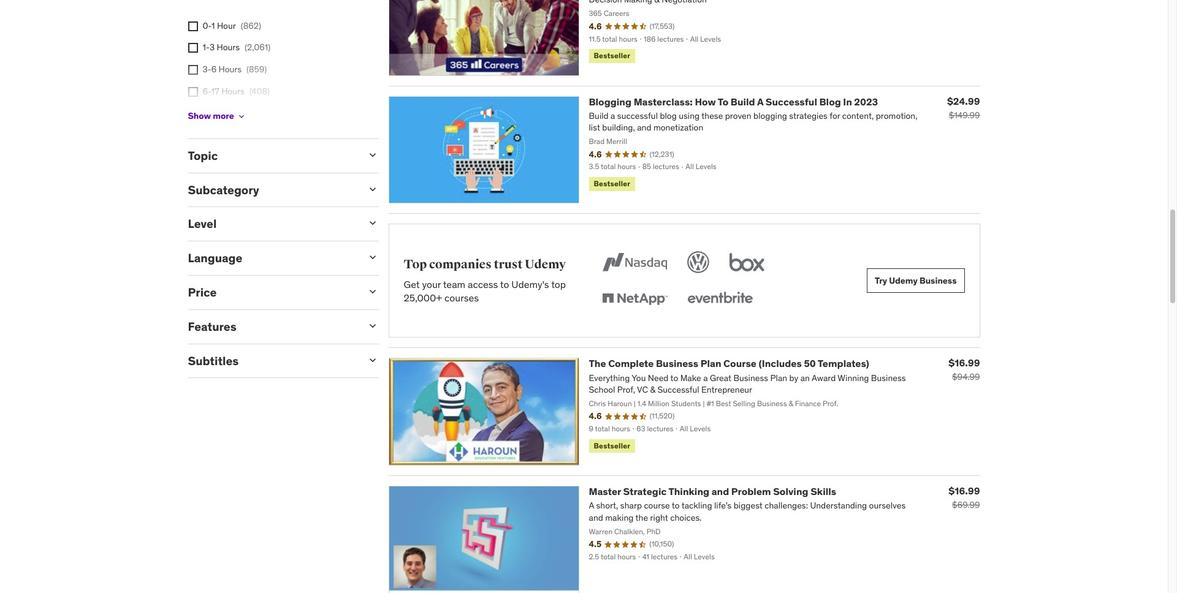 Task type: vqa. For each thing, say whether or not it's contained in the screenshot.
subcategory
yes



Task type: describe. For each thing, give the bounding box(es) containing it.
3
[[210, 42, 215, 53]]

(859)
[[247, 64, 267, 75]]

small image for topic
[[367, 149, 379, 161]]

(includes
[[759, 358, 802, 370]]

hours for 1-3 hours
[[217, 42, 240, 53]]

hours for 3-6 hours
[[219, 64, 242, 75]]

topic
[[188, 148, 218, 163]]

$16.99 for the complete business plan course (includes 50 templates)
[[949, 357, 981, 369]]

thinking
[[669, 486, 710, 498]]

try
[[875, 275, 888, 286]]

box image
[[727, 249, 768, 276]]

complete
[[609, 358, 654, 370]]

show more
[[188, 111, 234, 122]]

$16.99 $94.99
[[949, 357, 981, 383]]

small image for language
[[367, 252, 379, 264]]

(408)
[[250, 86, 270, 97]]

a
[[758, 95, 764, 108]]

more
[[213, 111, 234, 122]]

1-
[[203, 42, 210, 53]]

courses
[[445, 292, 479, 304]]

1-3 hours (2,061)
[[203, 42, 271, 53]]

volkswagen image
[[685, 249, 712, 276]]

subcategory
[[188, 183, 259, 197]]

skills
[[811, 486, 837, 498]]

(2,061)
[[245, 42, 271, 53]]

level button
[[188, 217, 357, 232]]

master
[[589, 486, 621, 498]]

to
[[718, 95, 729, 108]]

the complete business plan course (includes 50 templates) link
[[589, 358, 870, 370]]

course
[[724, 358, 757, 370]]

topic button
[[188, 148, 357, 163]]

price
[[188, 285, 217, 300]]

to
[[500, 278, 509, 291]]

small image for level
[[367, 217, 379, 230]]

plan
[[701, 358, 722, 370]]

blogging masterclass: how to build a successful blog in 2023 link
[[589, 95, 879, 108]]

subtitles button
[[188, 354, 357, 368]]

$94.99
[[953, 372, 981, 383]]

$16.99 for master strategic thinking and problem solving skills
[[949, 485, 981, 498]]

25,000+
[[404, 292, 442, 304]]

$16.99 $69.99
[[949, 485, 981, 511]]

subcategory button
[[188, 183, 357, 197]]

solving
[[774, 486, 809, 498]]

netapp image
[[600, 286, 671, 313]]

udemy's
[[512, 278, 549, 291]]

6-17 hours (408)
[[203, 86, 270, 97]]

strategic
[[624, 486, 667, 498]]

50
[[804, 358, 816, 370]]

$69.99
[[953, 500, 981, 511]]

top
[[404, 257, 427, 272]]

blogging masterclass: how to build a successful blog in 2023
[[589, 95, 879, 108]]

17+ hours
[[203, 107, 241, 119]]

17+
[[203, 107, 216, 119]]

1 horizontal spatial udemy
[[890, 275, 918, 286]]

blog
[[820, 95, 842, 108]]

how
[[695, 95, 716, 108]]

build
[[731, 95, 756, 108]]

$24.99
[[948, 95, 981, 107]]

get
[[404, 278, 420, 291]]

blogging
[[589, 95, 632, 108]]

templates)
[[818, 358, 870, 370]]

6
[[211, 64, 217, 75]]

2023
[[855, 95, 879, 108]]

features
[[188, 320, 237, 334]]



Task type: locate. For each thing, give the bounding box(es) containing it.
3-6 hours (859)
[[203, 64, 267, 75]]

0-
[[203, 20, 212, 31]]

small image for subtitles
[[367, 354, 379, 367]]

business right 'try'
[[920, 275, 957, 286]]

udemy up the top
[[525, 257, 566, 272]]

0 vertical spatial small image
[[367, 183, 379, 195]]

small image
[[367, 149, 379, 161], [367, 217, 379, 230], [367, 286, 379, 298], [367, 354, 379, 367]]

17
[[211, 86, 219, 97]]

$16.99
[[949, 357, 981, 369], [949, 485, 981, 498]]

0 vertical spatial udemy
[[525, 257, 566, 272]]

business left plan
[[656, 358, 699, 370]]

xsmall image left 3-
[[188, 65, 198, 75]]

xsmall image
[[188, 21, 198, 31], [188, 43, 198, 53], [188, 65, 198, 75], [188, 87, 198, 97]]

2 vertical spatial small image
[[367, 320, 379, 332]]

hours for 6-17 hours
[[222, 86, 245, 97]]

language
[[188, 251, 243, 266]]

0 horizontal spatial udemy
[[525, 257, 566, 272]]

2 small image from the top
[[367, 217, 379, 230]]

companies
[[429, 257, 492, 272]]

udemy
[[525, 257, 566, 272], [890, 275, 918, 286]]

2 small image from the top
[[367, 252, 379, 264]]

top companies trust udemy get your team access to udemy's top 25,000+ courses
[[404, 257, 566, 304]]

udemy inside the top companies trust udemy get your team access to udemy's top 25,000+ courses
[[525, 257, 566, 272]]

1
[[212, 20, 215, 31]]

team
[[443, 278, 466, 291]]

0 vertical spatial $16.99
[[949, 357, 981, 369]]

(862)
[[241, 20, 261, 31]]

your
[[422, 278, 441, 291]]

small image
[[367, 183, 379, 195], [367, 252, 379, 264], [367, 320, 379, 332]]

3-
[[203, 64, 211, 75]]

small image for subcategory
[[367, 183, 379, 195]]

1 small image from the top
[[367, 149, 379, 161]]

nasdaq image
[[600, 249, 671, 276]]

top
[[552, 278, 566, 291]]

0-1 hour (862)
[[203, 20, 261, 31]]

problem
[[732, 486, 771, 498]]

try udemy business link
[[867, 269, 965, 293]]

3 small image from the top
[[367, 320, 379, 332]]

small image for features
[[367, 320, 379, 332]]

the
[[589, 358, 606, 370]]

hours
[[217, 42, 240, 53], [219, 64, 242, 75], [222, 86, 245, 97], [218, 107, 241, 119]]

3 small image from the top
[[367, 286, 379, 298]]

business for complete
[[656, 358, 699, 370]]

1 small image from the top
[[367, 183, 379, 195]]

1 horizontal spatial business
[[920, 275, 957, 286]]

3 xsmall image from the top
[[188, 65, 198, 75]]

try udemy business
[[875, 275, 957, 286]]

trust
[[494, 257, 523, 272]]

access
[[468, 278, 498, 291]]

subtitles
[[188, 354, 239, 368]]

masterclass:
[[634, 95, 693, 108]]

1 vertical spatial small image
[[367, 252, 379, 264]]

1 vertical spatial business
[[656, 358, 699, 370]]

$16.99 up the $94.99
[[949, 357, 981, 369]]

level
[[188, 217, 217, 232]]

eventbrite image
[[685, 286, 756, 313]]

1 vertical spatial udemy
[[890, 275, 918, 286]]

2 $16.99 from the top
[[949, 485, 981, 498]]

and
[[712, 486, 730, 498]]

4 small image from the top
[[367, 354, 379, 367]]

xsmall image for 0-
[[188, 21, 198, 31]]

1 xsmall image from the top
[[188, 21, 198, 31]]

master strategic thinking and problem solving skills
[[589, 486, 837, 498]]

0 horizontal spatial business
[[656, 358, 699, 370]]

price button
[[188, 285, 357, 300]]

show more button
[[188, 104, 246, 129]]

1 vertical spatial $16.99
[[949, 485, 981, 498]]

$24.99 $149.99
[[948, 95, 981, 121]]

6-
[[203, 86, 211, 97]]

small image for price
[[367, 286, 379, 298]]

successful
[[766, 95, 818, 108]]

4 xsmall image from the top
[[188, 87, 198, 97]]

xsmall image left 0-
[[188, 21, 198, 31]]

language button
[[188, 251, 357, 266]]

xsmall image for 6-
[[188, 87, 198, 97]]

business for udemy
[[920, 275, 957, 286]]

xsmall image left 1-
[[188, 43, 198, 53]]

master strategic thinking and problem solving skills link
[[589, 486, 837, 498]]

hour
[[217, 20, 236, 31]]

2 xsmall image from the top
[[188, 43, 198, 53]]

0 vertical spatial business
[[920, 275, 957, 286]]

show
[[188, 111, 211, 122]]

$16.99 up $69.99
[[949, 485, 981, 498]]

features button
[[188, 320, 357, 334]]

xsmall image
[[237, 112, 246, 121]]

udemy right 'try'
[[890, 275, 918, 286]]

in
[[844, 95, 853, 108]]

xsmall image for 1-
[[188, 43, 198, 53]]

the complete business plan course (includes 50 templates)
[[589, 358, 870, 370]]

1 $16.99 from the top
[[949, 357, 981, 369]]

xsmall image for 3-
[[188, 65, 198, 75]]

$149.99
[[950, 110, 981, 121]]

business
[[920, 275, 957, 286], [656, 358, 699, 370]]

xsmall image left "6-"
[[188, 87, 198, 97]]



